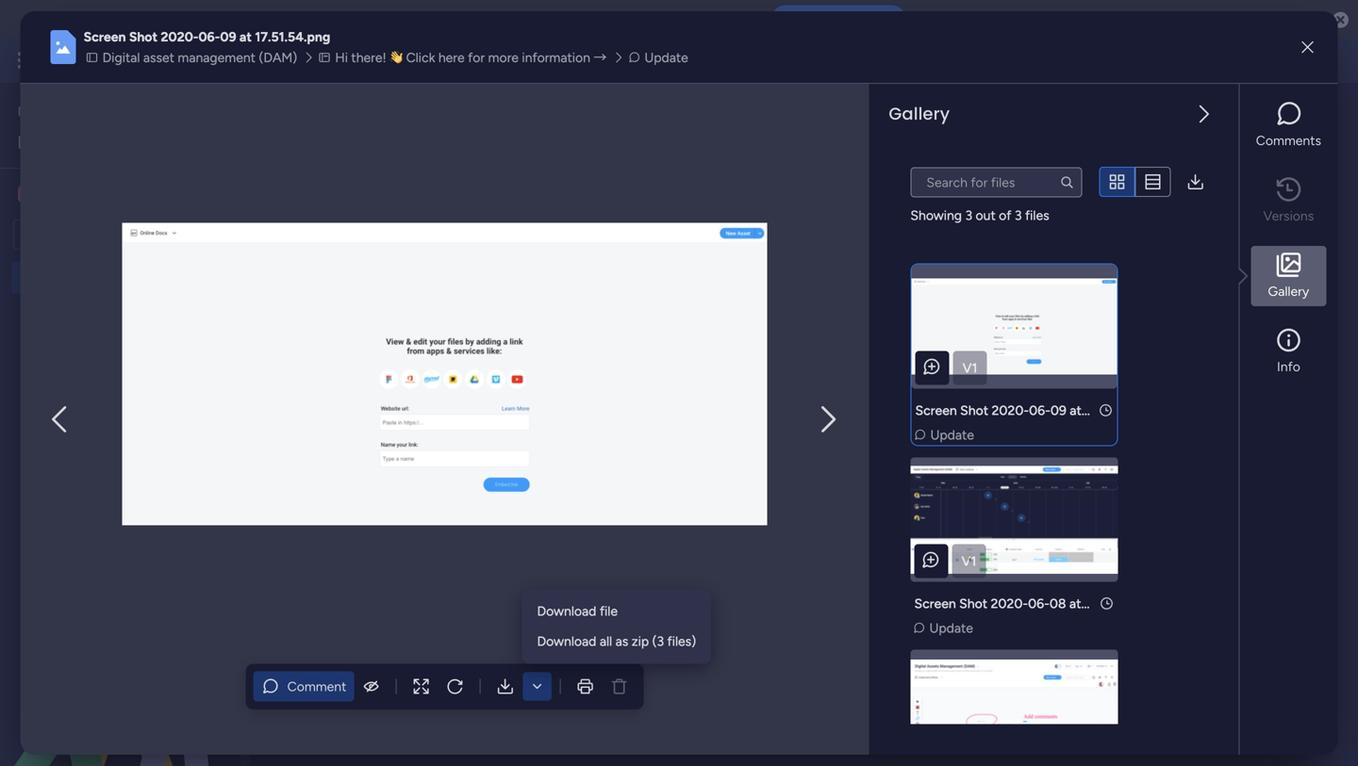 Task type: locate. For each thing, give the bounding box(es) containing it.
08
[[673, 508, 690, 524], [899, 508, 916, 524], [1050, 596, 1066, 612]]

now!
[[845, 11, 875, 27]]

desktop
[[499, 10, 551, 27]]

enable for enable desktop notifications on this computer
[[452, 10, 495, 27]]

0 vertical spatial public board image
[[20, 269, 38, 287]]

1 enable from the left
[[452, 10, 495, 27]]

Search in workspace field
[[40, 224, 158, 246]]

asset
[[143, 50, 174, 66], [324, 227, 355, 243], [85, 270, 116, 286]]

at
[[240, 29, 252, 45], [1070, 403, 1082, 419], [466, 508, 478, 524], [693, 508, 705, 524], [919, 508, 931, 524], [1070, 596, 1081, 612]]

0 vertical spatial digital asset management (dam)
[[102, 50, 297, 66]]

gallery layout group
[[1099, 167, 1171, 198], [1010, 273, 1082, 303]]

2 enable from the left
[[803, 11, 842, 27]]

11.08.33.png for gallery layout group for the middle download icon
[[708, 508, 782, 524]]

1 horizontal spatial 11.08.33.png
[[1085, 596, 1158, 612]]

1 horizontal spatial 3
[[1015, 208, 1022, 224]]

info
[[1277, 359, 1301, 375]]

0 horizontal spatial asset
[[85, 270, 116, 286]]

gallery
[[889, 102, 950, 126], [1268, 284, 1310, 300]]

1 horizontal spatial 08
[[899, 508, 916, 524]]

1 vertical spatial update
[[931, 428, 974, 444]]

1 horizontal spatial digital
[[102, 50, 140, 66]]

1 vertical spatial update button
[[912, 425, 980, 446]]

1 vertical spatial v1
[[962, 554, 977, 570]]

0 horizontal spatial 09
[[220, 29, 236, 45]]

automate
[[1216, 177, 1275, 193]]

list box
[[0, 258, 241, 613]]

download image
[[1186, 173, 1205, 192], [1097, 278, 1116, 297], [528, 678, 546, 696]]

gallery layout group down files
[[1010, 273, 1082, 303]]

0 horizontal spatial 08
[[673, 508, 690, 524]]

dialog containing download file
[[522, 589, 711, 665]]

dapulse close image
[[1333, 11, 1349, 30]]

zip
[[632, 634, 649, 650]]

0 horizontal spatial 17.51.54.png
[[255, 29, 330, 45]]

0 vertical spatial 17.51.54.png
[[255, 29, 330, 45]]

requests
[[97, 302, 149, 318]]

digital up creative
[[44, 270, 82, 286]]

0 vertical spatial download
[[537, 604, 597, 620]]

Search field
[[546, 222, 603, 248]]

1 vertical spatial 09
[[1051, 403, 1067, 419]]

person
[[644, 227, 684, 243]]

👋
[[390, 50, 403, 66]]

1 vertical spatial gallery
[[1268, 284, 1310, 300]]

monday
[[84, 50, 149, 71]]

invite / 1 button
[[1199, 104, 1292, 134]]

public board image
[[20, 269, 38, 287], [20, 301, 38, 319]]

2020-
[[161, 29, 199, 45], [992, 403, 1029, 419], [388, 508, 425, 524], [614, 508, 651, 524], [841, 508, 878, 524], [991, 596, 1028, 612]]

workspace image
[[18, 185, 37, 204]]

0 vertical spatial v1
[[963, 361, 977, 377]]

lottie animation element
[[0, 576, 241, 767]]

gallery layout group right search image
[[1099, 167, 1171, 198]]

0 horizontal spatial digital
[[44, 270, 82, 286]]

2 vertical spatial update button
[[911, 619, 979, 639]]

update button for screen shot 2020-06-08 at 11.08.33.png
[[911, 619, 979, 639]]

as
[[616, 634, 628, 650]]

09
[[220, 29, 236, 45], [1051, 403, 1067, 419], [447, 508, 463, 524]]

0 vertical spatial 11.08.33.png
[[708, 508, 782, 524]]

→
[[594, 50, 607, 66]]

filter button
[[701, 220, 790, 250]]

digital inside button
[[102, 50, 140, 66]]

digital left work
[[102, 50, 140, 66]]

2 vertical spatial 09
[[447, 508, 463, 524]]

1 horizontal spatial gallery layout group
[[1099, 167, 1171, 198]]

option
[[0, 261, 241, 265]]

files
[[1025, 208, 1050, 224]]

1 vertical spatial screen shot 2020-06-08 at 11.08.33.png
[[914, 596, 1158, 612]]

1 public board image from the top
[[20, 269, 38, 287]]

widget
[[465, 227, 506, 243]]

update button
[[626, 47, 694, 68], [912, 425, 980, 446], [911, 619, 979, 639]]

2 vertical spatial 17.51.54.png
[[481, 508, 554, 524]]

1 download from the top
[[537, 604, 597, 620]]

0 horizontal spatial enable
[[452, 10, 495, 27]]

files)
[[667, 634, 696, 650]]

enable
[[452, 10, 495, 27], [803, 11, 842, 27]]

1 3 from the left
[[965, 208, 973, 224]]

0 horizontal spatial gallery
[[889, 102, 950, 126]]

arrow down image
[[768, 224, 790, 246]]

new asset button
[[286, 220, 363, 250]]

download left the file
[[537, 604, 597, 620]]

list box containing digital asset management (dam)
[[0, 258, 241, 613]]

hi there!   👋  click here for more information  →
[[335, 50, 607, 66]]

3
[[965, 208, 973, 224], [1015, 208, 1022, 224]]

enable desktop notifications on this computer
[[452, 10, 757, 27]]

0 vertical spatial update button
[[626, 47, 694, 68]]

1 horizontal spatial 17.51.54.png
[[481, 508, 554, 524]]

1 horizontal spatial enable
[[803, 11, 842, 27]]

shot
[[129, 29, 158, 45], [960, 403, 989, 419], [356, 508, 385, 524], [583, 508, 611, 524], [809, 508, 837, 524], [959, 596, 988, 612]]

filter
[[731, 227, 761, 243]]

comment button
[[253, 672, 354, 702]]

dialog
[[522, 589, 711, 665]]

digital asset management (dam)
[[102, 50, 297, 66], [44, 270, 239, 286]]

1 horizontal spatial (dam)
[[259, 50, 297, 66]]

0 horizontal spatial (dam)
[[201, 270, 239, 286]]

showing
[[911, 208, 962, 224]]

0 vertical spatial screen shot 2020-06-08 at 11.08.33.png
[[538, 508, 782, 524]]

c
[[23, 186, 32, 202]]

screen
[[84, 29, 126, 45], [915, 403, 957, 419], [311, 508, 353, 524], [538, 508, 579, 524], [764, 508, 806, 524], [914, 596, 956, 612]]

17.51.54.png
[[255, 29, 330, 45], [1085, 403, 1158, 419], [481, 508, 554, 524]]

2 horizontal spatial 09
[[1051, 403, 1067, 419]]

person button
[[613, 220, 695, 250]]

enable up for
[[452, 10, 495, 27]]

download
[[537, 604, 597, 620], [537, 634, 597, 650]]

asset inside new asset button
[[324, 227, 355, 243]]

2 download from the top
[[537, 634, 597, 650]]

1 vertical spatial asset
[[324, 227, 355, 243]]

11.08.33.png
[[708, 508, 782, 524], [1085, 596, 1158, 612]]

Search for files search field
[[911, 167, 1082, 198], [308, 273, 479, 303]]

monday work management
[[84, 50, 293, 71]]

0 vertical spatial digital
[[102, 50, 140, 66]]

(dam) left see
[[259, 50, 297, 66]]

0 vertical spatial search for files search field
[[911, 167, 1082, 198]]

0 horizontal spatial gallery layout group
[[1010, 273, 1082, 303]]

this
[[663, 10, 689, 27]]

11.06.17.png
[[934, 508, 1006, 524]]

1 vertical spatial public board image
[[20, 301, 38, 319]]

11.08.33.png for gallery layout group associated with rightmost download icon
[[1085, 596, 1158, 612]]

1 horizontal spatial asset
[[143, 50, 174, 66]]

1 vertical spatial (dam)
[[201, 270, 239, 286]]

enable inside button
[[803, 11, 842, 27]]

0 horizontal spatial download image
[[528, 678, 546, 696]]

1 horizontal spatial 09
[[447, 508, 463, 524]]

1 vertical spatial digital asset management (dam)
[[44, 270, 239, 286]]

for
[[468, 50, 485, 66]]

v1
[[963, 361, 977, 377], [962, 554, 977, 570]]

add widget
[[438, 227, 506, 243]]

invite / 1
[[1234, 111, 1284, 127]]

work
[[152, 50, 186, 71]]

0 vertical spatial asset
[[143, 50, 174, 66]]

(dam) up redesign
[[201, 270, 239, 286]]

management
[[190, 50, 293, 71], [178, 50, 256, 66], [120, 270, 197, 286]]

comments
[[1256, 133, 1322, 149]]

computer
[[692, 10, 757, 27]]

1 vertical spatial download
[[537, 634, 597, 650]]

homepage
[[96, 334, 159, 350]]

(dam)
[[259, 50, 297, 66], [201, 270, 239, 286]]

digital asset management (dam) button
[[84, 47, 303, 68]]

2 horizontal spatial download image
[[1186, 173, 1205, 192]]

3 right of
[[1015, 208, 1022, 224]]

2 public board image from the top
[[20, 301, 38, 319]]

None search field
[[911, 167, 1082, 198]]

digital asset management (dam) inside list box
[[44, 270, 239, 286]]

/
[[1270, 111, 1275, 127]]

0 vertical spatial 09
[[220, 29, 236, 45]]

see plans button
[[304, 46, 395, 75]]

digital
[[102, 50, 140, 66], [44, 270, 82, 286]]

06-
[[199, 29, 220, 45], [1029, 403, 1051, 419], [425, 508, 447, 524], [651, 508, 673, 524], [878, 508, 899, 524], [1028, 596, 1050, 612]]

1 horizontal spatial search for files search field
[[911, 167, 1082, 198]]

info button
[[1251, 322, 1327, 382]]

v2 search image
[[533, 225, 546, 246]]

0 vertical spatial download image
[[1186, 173, 1205, 192]]

1 vertical spatial digital
[[44, 270, 82, 286]]

public board image for digital asset management (dam)
[[20, 269, 38, 287]]

all
[[600, 634, 612, 650]]

of
[[999, 208, 1012, 224]]

0 horizontal spatial screen shot 2020-06-08 at 11.08.33.png
[[538, 508, 782, 524]]

website
[[44, 334, 93, 350]]

download down download file
[[537, 634, 597, 650]]

1 horizontal spatial screen shot 2020-06-08 at 11.08.33.png
[[914, 596, 1158, 612]]

1 vertical spatial 11.08.33.png
[[1085, 596, 1158, 612]]

0 vertical spatial (dam)
[[259, 50, 297, 66]]

integrate
[[1024, 177, 1079, 193]]

2 vertical spatial update
[[930, 621, 973, 637]]

there!
[[351, 50, 386, 66]]

2 vertical spatial download image
[[528, 678, 546, 696]]

1 vertical spatial 17.51.54.png
[[1085, 403, 1158, 419]]

enable left now!
[[803, 11, 842, 27]]

1 horizontal spatial gallery
[[1268, 284, 1310, 300]]

(dam) inside button
[[259, 50, 297, 66]]

1 vertical spatial screen shot 2020-06-09 at 17.51.54.png
[[915, 403, 1158, 419]]

1 vertical spatial download image
[[1097, 278, 1116, 297]]

search for files search field up of
[[911, 167, 1082, 198]]

0 horizontal spatial 11.08.33.png
[[708, 508, 782, 524]]

2 horizontal spatial asset
[[324, 227, 355, 243]]

search for files search field down "add"
[[308, 273, 479, 303]]

here
[[438, 50, 465, 66]]

comments button
[[1251, 95, 1327, 156]]

0 horizontal spatial search for files search field
[[308, 273, 479, 303]]

1 vertical spatial gallery layout group
[[1010, 273, 1082, 303]]

0 vertical spatial gallery layout group
[[1099, 167, 1171, 198]]

screen shot 2020-06-09 at 17.51.54.png
[[84, 29, 330, 45], [915, 403, 1158, 419], [311, 508, 554, 524]]

0 horizontal spatial 3
[[965, 208, 973, 224]]

update
[[645, 50, 688, 66], [931, 428, 974, 444], [930, 621, 973, 637]]

gallery layout group for rightmost download icon
[[1099, 167, 1171, 198]]

screen shot 2020-06-08 at 11.08.33.png
[[538, 508, 782, 524], [914, 596, 1158, 612]]

3 left out
[[965, 208, 973, 224]]



Task type: vqa. For each thing, say whether or not it's contained in the screenshot.
the Enable Now! BUTTON at the right of the page
yes



Task type: describe. For each thing, give the bounding box(es) containing it.
new
[[293, 227, 321, 243]]

(3
[[652, 634, 664, 650]]

public board image
[[20, 333, 38, 351]]

update for screen shot 2020-06-09 at 17.51.54.png
[[931, 428, 974, 444]]

enable now! button
[[772, 5, 906, 33]]

website homepage redesign
[[44, 334, 213, 350]]

integrate button
[[992, 165, 1175, 205]]

showing 3 out of 3 files
[[911, 208, 1050, 224]]

lottie animation image
[[0, 576, 241, 767]]

2 3 from the left
[[1015, 208, 1022, 224]]

0 vertical spatial screen shot 2020-06-09 at 17.51.54.png
[[84, 29, 330, 45]]

hi
[[335, 50, 348, 66]]

1
[[1278, 111, 1284, 127]]

gallery inside button
[[1268, 284, 1310, 300]]

automate button
[[1182, 170, 1283, 200]]

gallery button
[[1251, 246, 1327, 307]]

see plans
[[330, 52, 387, 68]]

add widget button
[[403, 220, 515, 250]]

add
[[438, 227, 462, 243]]

hi there!   👋  click here for more information  → button
[[316, 47, 613, 68]]

download file
[[537, 604, 618, 620]]

file
[[600, 604, 618, 620]]

click
[[406, 50, 435, 66]]

john smith image
[[1306, 45, 1336, 75]]

public board image for creative requests
[[20, 301, 38, 319]]

2 vertical spatial screen shot 2020-06-09 at 17.51.54.png
[[311, 508, 554, 524]]

plans
[[356, 52, 387, 68]]

add view image
[[866, 178, 874, 192]]

0 vertical spatial gallery
[[889, 102, 950, 126]]

1 vertical spatial search for files search field
[[308, 273, 479, 303]]

v1 for screen shot 2020-06-08 at 11.08.33.png
[[962, 554, 977, 570]]

2 horizontal spatial 08
[[1050, 596, 1066, 612]]

notifications
[[555, 10, 637, 27]]

invite
[[1234, 111, 1267, 127]]

download all as zip (3 files)
[[537, 634, 696, 650]]

out
[[976, 208, 996, 224]]

search image
[[1060, 175, 1075, 190]]

v1 for screen shot 2020-06-09 at 17.51.54.png
[[963, 361, 977, 377]]

screen shot 2020-06-08 at 11.06.17.png
[[764, 508, 1006, 524]]

management inside digital asset management (dam) button
[[178, 50, 256, 66]]

comment
[[287, 679, 347, 695]]

download for download file
[[537, 604, 597, 620]]

c button
[[13, 178, 184, 210]]

asset inside digital asset management (dam) button
[[143, 50, 174, 66]]

2 horizontal spatial 17.51.54.png
[[1085, 403, 1158, 419]]

management inside list box
[[120, 270, 197, 286]]

gallery layout group for the middle download icon
[[1010, 273, 1082, 303]]

digital asset management (dam) inside button
[[102, 50, 297, 66]]

update for screen shot 2020-06-08 at 11.08.33.png
[[930, 621, 973, 637]]

2 vertical spatial asset
[[85, 270, 116, 286]]

0 vertical spatial update
[[645, 50, 688, 66]]

information
[[522, 50, 590, 66]]

see
[[330, 52, 352, 68]]

1 horizontal spatial download image
[[1097, 278, 1116, 297]]

redesign
[[162, 334, 213, 350]]

on
[[641, 10, 660, 27]]

enable for enable now!
[[803, 11, 842, 27]]

creative requests
[[44, 302, 149, 318]]

enable now!
[[803, 11, 875, 27]]

update button for screen shot 2020-06-09 at 17.51.54.png
[[912, 425, 980, 446]]

download for download all as zip (3 files)
[[537, 634, 597, 650]]

new asset
[[293, 227, 355, 243]]

more
[[488, 50, 519, 66]]

select product image
[[17, 51, 36, 70]]

creative
[[44, 302, 94, 318]]



